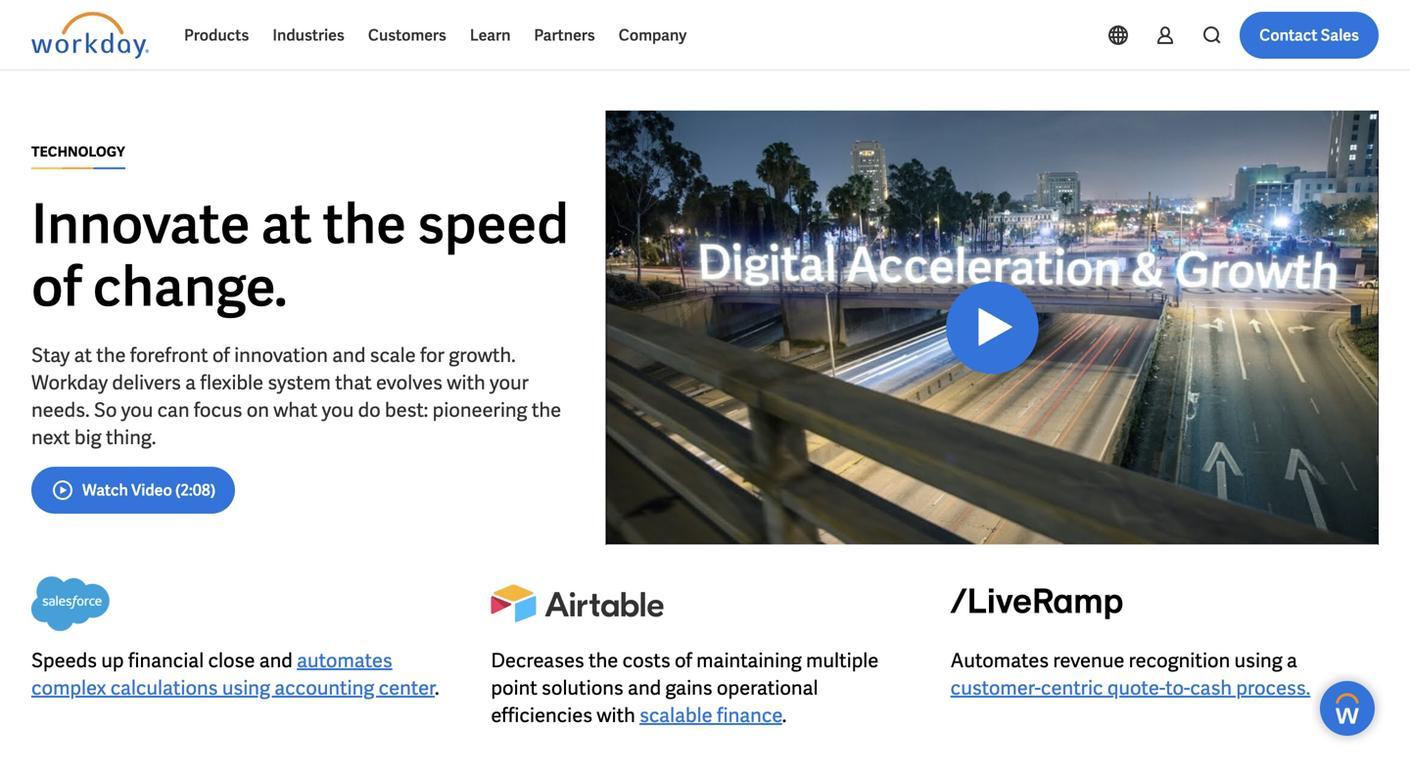 Task type: vqa. For each thing, say whether or not it's contained in the screenshot.
Employee at left
no



Task type: locate. For each thing, give the bounding box(es) containing it.
automates complex calculations using accounting center .
[[31, 648, 439, 701]]

0 horizontal spatial of
[[31, 251, 82, 323]]

quote-
[[1107, 676, 1165, 701]]

cash
[[1190, 676, 1232, 701]]

tech,
[[741, 14, 776, 35]]

liveramp image
[[950, 577, 1123, 632]]

0 vertical spatial .
[[435, 676, 439, 701]]

1 vertical spatial .
[[782, 703, 787, 729]]

customers button
[[356, 12, 458, 59]]

2 horizontal spatial of
[[675, 648, 692, 674]]

0 horizontal spatial you
[[121, 398, 153, 423]]

workday
[[31, 370, 108, 396]]

using for a
[[1234, 648, 1283, 674]]

with up pioneering at the bottom left of the page
[[447, 370, 485, 396]]

go to the homepage image
[[31, 12, 149, 59]]

at inside innovate at the speed of change.
[[261, 188, 312, 260]]

of up flexible
[[212, 343, 230, 368]]

revenue
[[1053, 648, 1124, 674]]

scalable finance .
[[640, 703, 787, 729]]

0 horizontal spatial .
[[435, 676, 439, 701]]

of
[[31, 251, 82, 323], [212, 343, 230, 368], [675, 648, 692, 674]]

you left do
[[322, 398, 354, 423]]

0 vertical spatial of
[[31, 251, 82, 323]]

. inside automates complex calculations using accounting center .
[[435, 676, 439, 701]]

1 vertical spatial with
[[597, 703, 635, 729]]

. down operational
[[782, 703, 787, 729]]

1 horizontal spatial you
[[322, 398, 354, 423]]

gains
[[665, 676, 713, 701]]

using up process.
[[1234, 648, 1283, 674]]

with
[[447, 370, 485, 396], [597, 703, 635, 729]]

costs
[[622, 648, 670, 674]]

0 horizontal spatial using
[[222, 676, 270, 701]]

0 horizontal spatial with
[[447, 370, 485, 396]]

. left "point"
[[435, 676, 439, 701]]

1 horizontal spatial .
[[782, 703, 787, 729]]

speeds
[[31, 648, 97, 674]]

of inside innovate at the speed of change.
[[31, 251, 82, 323]]

at
[[261, 188, 312, 260], [74, 343, 92, 368]]

at for stay
[[74, 343, 92, 368]]

industries
[[273, 25, 345, 46]]

a inside stay at the forefront of innovation and scale for growth. workday delivers a flexible system that evolves with your needs. so you can focus on what you do best: pioneering the next big thing.
[[185, 370, 196, 396]]

1 vertical spatial a
[[1287, 648, 1297, 674]]

technology
[[465, 14, 544, 35]]

1 vertical spatial using
[[222, 676, 270, 701]]

contact sales link
[[1240, 12, 1379, 59]]

using
[[1234, 648, 1283, 674], [222, 676, 270, 701]]

challenges
[[548, 14, 624, 35]]

stay
[[31, 343, 70, 368]]

1 horizontal spatial using
[[1234, 648, 1283, 674]]

stay at the forefront of innovation and scale for growth. workday delivers a flexible system that evolves with your needs. so you can focus on what you do best: pioneering the next big thing.
[[31, 343, 561, 450]]

of up stay at the top of page
[[31, 251, 82, 323]]

using inside automates revenue recognition using a customer-centric quote-to-cash process.
[[1234, 648, 1283, 674]]

0 vertical spatial with
[[447, 370, 485, 396]]

you
[[121, 398, 153, 423], [322, 398, 354, 423]]

of inside stay at the forefront of innovation and scale for growth. workday delivers a flexible system that evolves with your needs. so you can focus on what you do best: pioneering the next big thing.
[[212, 343, 230, 368]]

maintaining
[[696, 648, 802, 674]]

growth.
[[449, 343, 516, 368]]

delivers
[[112, 370, 181, 396]]

idc infobrief: uncover technology challenges and priorities in tech, and media and entertainment.
[[305, 14, 996, 35]]

using for accounting
[[222, 676, 270, 701]]

0 vertical spatial at
[[261, 188, 312, 260]]

at inside stay at the forefront of innovation and scale for growth. workday delivers a flexible system that evolves with your needs. so you can focus on what you do best: pioneering the next big thing.
[[74, 343, 92, 368]]

a inside automates revenue recognition using a customer-centric quote-to-cash process.
[[1287, 648, 1297, 674]]

and left priorities
[[627, 14, 654, 35]]

and up that on the left of the page
[[332, 343, 366, 368]]

0 horizontal spatial a
[[185, 370, 196, 396]]

0 vertical spatial a
[[185, 370, 196, 396]]

play video image
[[970, 302, 1022, 354]]

decreases
[[491, 648, 584, 674]]

with inside stay at the forefront of innovation and scale for growth. workday delivers a flexible system that evolves with your needs. so you can focus on what you do best: pioneering the next big thing.
[[447, 370, 485, 396]]

.
[[435, 676, 439, 701], [782, 703, 787, 729]]

2 vertical spatial of
[[675, 648, 692, 674]]

industries button
[[261, 12, 356, 59]]

using down close at the left of page
[[222, 676, 270, 701]]

automates complex calculations using accounting center link
[[31, 648, 435, 701]]

watch video (2:08)
[[82, 480, 215, 501]]

innovate at the speed of change.
[[31, 188, 569, 323]]

1 horizontal spatial at
[[261, 188, 312, 260]]

you up the thing.
[[121, 398, 153, 423]]

media
[[809, 14, 853, 35]]

a up can
[[185, 370, 196, 396]]

2 you from the left
[[322, 398, 354, 423]]

contact sales
[[1259, 25, 1359, 46]]

watch
[[82, 480, 128, 501]]

a up process.
[[1287, 648, 1297, 674]]

and right media at the right
[[857, 14, 883, 35]]

big
[[74, 425, 102, 450]]

0 horizontal spatial at
[[74, 343, 92, 368]]

0 vertical spatial using
[[1234, 648, 1283, 674]]

of up gains
[[675, 648, 692, 674]]

company button
[[607, 12, 698, 59]]

uncover
[[402, 14, 461, 35]]

forefront
[[130, 343, 208, 368]]

accounting
[[274, 676, 374, 701]]

and down costs on the left bottom of the page
[[628, 676, 661, 701]]

1 vertical spatial at
[[74, 343, 92, 368]]

calculations
[[110, 676, 218, 701]]

and
[[627, 14, 654, 35], [779, 14, 806, 35], [857, 14, 883, 35], [332, 343, 366, 368], [259, 648, 293, 674], [628, 676, 661, 701]]

using inside automates complex calculations using accounting center .
[[222, 676, 270, 701]]

priorities
[[657, 14, 721, 35]]

a
[[185, 370, 196, 396], [1287, 648, 1297, 674]]

of for innovation
[[212, 343, 230, 368]]

products button
[[172, 12, 261, 59]]

1 horizontal spatial a
[[1287, 648, 1297, 674]]

in
[[724, 14, 737, 35]]

1 horizontal spatial of
[[212, 343, 230, 368]]

1 vertical spatial of
[[212, 343, 230, 368]]

1 horizontal spatial with
[[597, 703, 635, 729]]

customer-centric quote-to-cash process. link
[[950, 676, 1310, 701]]

with down solutions
[[597, 703, 635, 729]]



Task type: describe. For each thing, give the bounding box(es) containing it.
complex
[[31, 676, 106, 701]]

decreases the costs of maintaining multiple point solutions and gains operational efficiencies with
[[491, 648, 879, 729]]

infobrief:
[[336, 14, 398, 35]]

change.
[[93, 251, 287, 323]]

automates revenue recognition using a customer-centric quote-to-cash process.
[[950, 648, 1310, 701]]

focus
[[194, 398, 242, 423]]

point
[[491, 676, 537, 701]]

can
[[157, 398, 189, 423]]

centric
[[1041, 676, 1103, 701]]

flexible
[[200, 370, 263, 396]]

airtable logo image
[[491, 577, 663, 632]]

technology
[[31, 143, 125, 161]]

at for innovate
[[261, 188, 312, 260]]

finance
[[717, 703, 782, 729]]

the inside innovate at the speed of change.
[[323, 188, 406, 260]]

1 you from the left
[[121, 398, 153, 423]]

close
[[208, 648, 255, 674]]

scalable
[[640, 703, 713, 729]]

that
[[335, 370, 372, 396]]

up
[[101, 648, 124, 674]]

scale
[[370, 343, 416, 368]]

for
[[420, 343, 444, 368]]

learn
[[470, 25, 511, 46]]

innovation
[[234, 343, 328, 368]]

partners button
[[522, 12, 607, 59]]

best:
[[385, 398, 428, 423]]

and right close at the left of page
[[259, 648, 293, 674]]

scalable finance link
[[640, 703, 782, 729]]

and inside decreases the costs of maintaining multiple point solutions and gains operational efficiencies with
[[628, 676, 661, 701]]

efficiencies
[[491, 703, 592, 729]]

operational
[[717, 676, 818, 701]]

recognition
[[1129, 648, 1230, 674]]

so
[[94, 398, 117, 423]]

partners
[[534, 25, 595, 46]]

watch the more tech and media organizations choose workday video image
[[606, 111, 1379, 545]]

contact
[[1259, 25, 1318, 46]]

solutions
[[542, 676, 624, 701]]

customers
[[368, 25, 446, 46]]

your
[[490, 370, 529, 396]]

do
[[358, 398, 381, 423]]

thing.
[[106, 425, 156, 450]]

speed
[[417, 188, 569, 260]]

next
[[31, 425, 70, 450]]

needs.
[[31, 398, 90, 423]]

company
[[619, 25, 687, 46]]

to-
[[1165, 676, 1190, 701]]

(2:08)
[[175, 480, 215, 501]]

of for change.
[[31, 251, 82, 323]]

of inside decreases the costs of maintaining multiple point solutions and gains operational efficiencies with
[[675, 648, 692, 674]]

with inside decreases the costs of maintaining multiple point solutions and gains operational efficiencies with
[[597, 703, 635, 729]]

sales
[[1321, 25, 1359, 46]]

salesforce.com image
[[31, 577, 110, 632]]

the inside decreases the costs of maintaining multiple point solutions and gains operational efficiencies with
[[589, 648, 618, 674]]

center
[[379, 676, 435, 701]]

and right tech,
[[779, 14, 806, 35]]

evolves
[[376, 370, 443, 396]]

video
[[131, 480, 172, 501]]

customer-
[[950, 676, 1041, 701]]

multiple
[[806, 648, 879, 674]]

process.
[[1236, 676, 1310, 701]]

products
[[184, 25, 249, 46]]

automates
[[950, 648, 1049, 674]]

learn button
[[458, 12, 522, 59]]

system
[[268, 370, 331, 396]]

watch video (2:08) link
[[31, 467, 235, 514]]

automates
[[297, 648, 392, 674]]

pioneering
[[432, 398, 527, 423]]

what
[[273, 398, 318, 423]]

innovate
[[31, 188, 250, 260]]

idc
[[305, 14, 332, 35]]

speeds up financial close and
[[31, 648, 297, 674]]

entertainment.
[[887, 14, 993, 35]]

on
[[246, 398, 269, 423]]

and inside stay at the forefront of innovation and scale for growth. workday delivers a flexible system that evolves with your needs. so you can focus on what you do best: pioneering the next big thing.
[[332, 343, 366, 368]]

financial
[[128, 648, 204, 674]]



